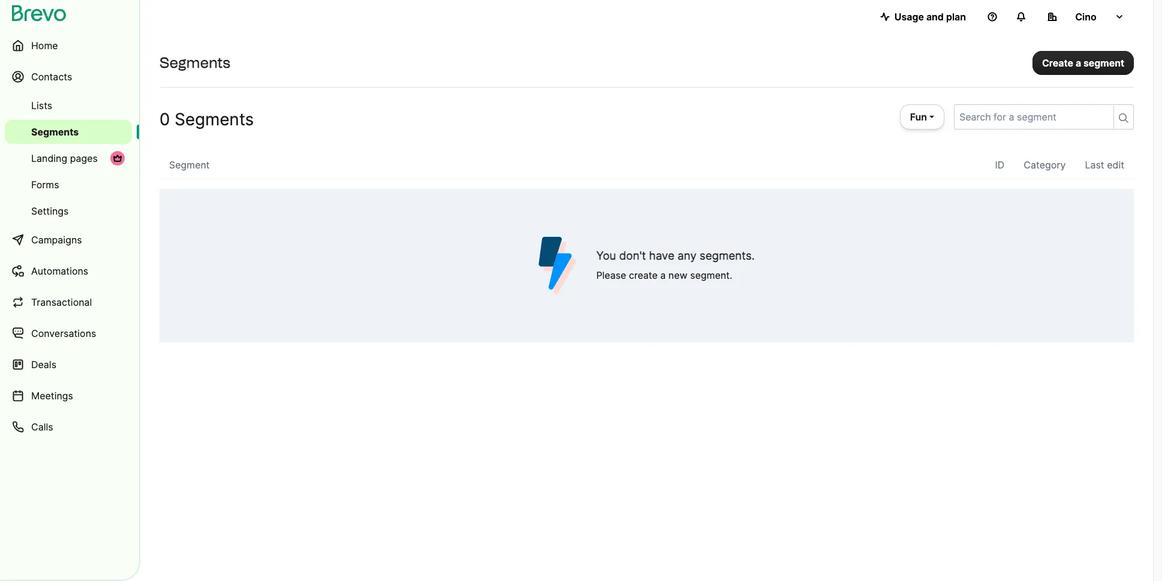 Task type: locate. For each thing, give the bounding box(es) containing it.
you
[[596, 249, 616, 263]]

settings
[[31, 205, 69, 217]]

contacts
[[31, 71, 72, 83]]

segments
[[159, 54, 230, 71], [175, 109, 254, 130], [31, 126, 79, 138]]

settings link
[[5, 199, 132, 223]]

new
[[668, 269, 687, 281]]

a
[[1076, 57, 1081, 69], [660, 269, 666, 281]]

usage
[[894, 11, 924, 23]]

last
[[1085, 159, 1104, 171]]

and
[[926, 11, 944, 23]]

0 vertical spatial a
[[1076, 57, 1081, 69]]

create
[[629, 269, 658, 281]]

segments up landing
[[31, 126, 79, 138]]

segments right 0
[[175, 109, 254, 130]]

a inside 'button'
[[1076, 57, 1081, 69]]

a left new
[[660, 269, 666, 281]]

deals
[[31, 359, 56, 371]]

conversations link
[[5, 319, 132, 348]]

home
[[31, 40, 58, 52]]

segment
[[1084, 57, 1124, 69]]

please create a new segment.
[[596, 269, 732, 281]]

calls link
[[5, 413, 132, 441]]

any
[[678, 249, 697, 263]]

1 vertical spatial a
[[660, 269, 666, 281]]

contacts link
[[5, 62, 132, 91]]

a right the create
[[1076, 57, 1081, 69]]

create a segment
[[1042, 57, 1124, 69]]

cino button
[[1038, 5, 1134, 29]]

lists link
[[5, 94, 132, 118]]

left___rvooi image
[[113, 154, 122, 163]]

pages
[[70, 152, 98, 164]]

please
[[596, 269, 626, 281]]

edit
[[1107, 159, 1124, 171]]

meetings link
[[5, 381, 132, 410]]

calls
[[31, 421, 53, 433]]

deals link
[[5, 350, 132, 379]]

landing pages
[[31, 152, 98, 164]]

cino
[[1075, 11, 1097, 23]]

segments.
[[700, 249, 755, 263]]

search image
[[1119, 113, 1128, 123]]

0
[[159, 109, 170, 130]]

landing
[[31, 152, 67, 164]]

segments link
[[5, 120, 132, 144]]

1 horizontal spatial a
[[1076, 57, 1081, 69]]

fun button
[[900, 104, 944, 130]]



Task type: vqa. For each thing, say whether or not it's contained in the screenshot.
'Please'
yes



Task type: describe. For each thing, give the bounding box(es) containing it.
landing pages link
[[5, 146, 132, 170]]

conversations
[[31, 327, 96, 339]]

automations
[[31, 265, 88, 277]]

fun
[[910, 111, 927, 123]]

create
[[1042, 57, 1073, 69]]

forms
[[31, 179, 59, 191]]

lists
[[31, 100, 52, 112]]

automations link
[[5, 257, 132, 285]]

home link
[[5, 31, 132, 60]]

create a segment button
[[1032, 51, 1134, 75]]

segment
[[169, 159, 210, 171]]

0 horizontal spatial a
[[660, 269, 666, 281]]

last edit
[[1085, 159, 1124, 171]]

transactional
[[31, 296, 92, 308]]

segment.
[[690, 269, 732, 281]]

usage and plan
[[894, 11, 966, 23]]

meetings
[[31, 390, 73, 402]]

campaigns
[[31, 234, 82, 246]]

usage and plan button
[[870, 5, 976, 29]]

id
[[995, 159, 1005, 171]]

have
[[649, 249, 674, 263]]

search button
[[1113, 106, 1133, 128]]

campaigns link
[[5, 225, 132, 254]]

Search for a segment search field
[[955, 105, 1109, 129]]

0 segments
[[159, 109, 254, 130]]

forms link
[[5, 173, 132, 197]]

segments up the 0 segments
[[159, 54, 230, 71]]

don't
[[619, 249, 646, 263]]

transactional link
[[5, 288, 132, 317]]

plan
[[946, 11, 966, 23]]

you don't have any segments.
[[596, 249, 755, 263]]

category
[[1024, 159, 1066, 171]]



